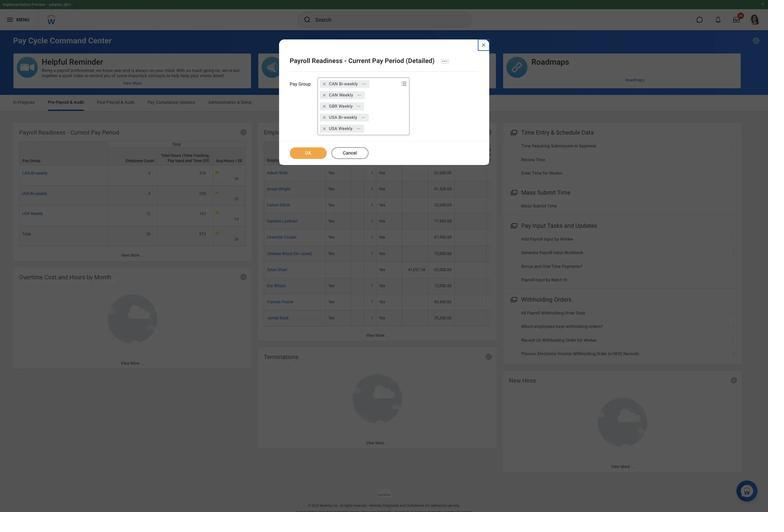Task type: describe. For each thing, give the bounding box(es) containing it.
bonus and one-time payments*
[[521, 264, 583, 269]]

usa weekly link
[[22, 210, 43, 216]]

©
[[308, 504, 311, 508]]

more for by
[[130, 362, 140, 366]]

implementation preview -   adeptai_dpt1 banner
[[0, 0, 768, 30]]

approval
[[579, 144, 596, 149]]

use
[[447, 504, 452, 508]]

for inside "link"
[[577, 338, 583, 343]]

which employees have withholding orders? link
[[503, 320, 742, 334]]

quick
[[62, 73, 72, 78]]

pay up be
[[372, 57, 383, 65]]

entry
[[536, 129, 549, 136]]

ee
[[238, 159, 242, 163]]

wood
[[282, 252, 292, 256]]

payroll readiness - current pay period (detailed) dialog
[[279, 39, 489, 165]]

withholding
[[566, 324, 588, 329]]

fte inside fte changed
[[329, 153, 335, 158]]

time requiring submission or approval
[[521, 144, 596, 149]]

caroline lockhart
[[267, 219, 298, 224]]

can
[[360, 68, 367, 73]]

avg hours / ee button
[[213, 148, 245, 165]]

by right found
[[400, 68, 404, 73]]

payroll inside "new payroll withholding status"
[[498, 148, 511, 153]]

related actions image for usa bi-weekly
[[361, 115, 366, 120]]

and right the cost
[[58, 274, 68, 281]]

data for all payroll withholding order data
[[576, 311, 585, 316]]

x small image for usa bi-weekly
[[321, 114, 328, 121]]

310
[[199, 171, 206, 176]]

1 vertical spatial 26 button
[[234, 237, 240, 242]]

chevron right image inside "enter time for worker" link
[[729, 169, 738, 175]]

and inside total hours (time tracking, pay input and time off)
[[185, 159, 192, 163]]

add payroll input by worker
[[521, 237, 573, 242]]

employee count button
[[108, 148, 157, 165]]

related actions image for can weekly
[[357, 93, 361, 97]]

pay up "add"
[[521, 222, 531, 229]]

total hours (time tracking, pay input and time off) button
[[158, 148, 212, 165]]

old fte button
[[351, 142, 363, 165]]

confidential.
[[406, 504, 424, 508]]

readiness for payroll readiness - current pay period (detailed)
[[312, 57, 342, 65]]

current for payroll readiness - current pay period (detailed)
[[348, 57, 370, 65]]

0 vertical spatial payroll compliance updates
[[287, 58, 386, 67]]

payroll readiness - current pay period (detailed)
[[290, 57, 435, 65]]

new payroll withholding status
[[490, 148, 511, 163]]

0 horizontal spatial a
[[54, 68, 56, 73]]

you
[[104, 73, 111, 78]]

pay inside 'total base pay changed'
[[379, 153, 386, 158]]

input down "one-" at the bottom right of the page
[[535, 278, 545, 283]]

withholding for all
[[541, 311, 564, 316]]

2 to from the left
[[167, 73, 170, 78]]

updates up the latest payroll compliance updates can always be found by clicking the link below!
[[357, 58, 386, 67]]

shaw
[[278, 268, 287, 272]]

time right enter
[[532, 171, 542, 176]]

x small image for gbr weekly
[[321, 103, 328, 110]]

usa for 'usa weekly' link on the left
[[22, 212, 29, 216]]

administration
[[208, 100, 236, 105]]

year-
[[114, 68, 123, 73]]

14
[[234, 217, 239, 222]]

row containing chelsea wood (on leave)
[[264, 246, 700, 262]]

record us withholding order for worker
[[521, 338, 597, 343]]

row containing james boyd
[[264, 310, 700, 327]]

frances
[[267, 300, 281, 305]]

... for pay
[[140, 254, 144, 258]]

cancel
[[343, 150, 357, 156]]

new fte button
[[364, 142, 376, 165]]

by down the tasks
[[555, 237, 559, 242]]

administration & setup
[[208, 100, 252, 105]]

which
[[521, 324, 533, 329]]

x small image for usa weekly
[[321, 125, 328, 132]]

row containing total base pay changed
[[264, 142, 700, 165]]

electronic
[[538, 352, 557, 357]]

70,000.00
[[434, 252, 452, 256]]

know
[[103, 68, 113, 73]]

pre-
[[48, 100, 56, 105]]

generate payroll input workbook link
[[503, 246, 742, 260]]

2 mass from the top
[[521, 204, 532, 209]]

concepts
[[148, 73, 166, 78]]

view more ... inside terminations "element"
[[366, 441, 389, 446]]

row containing arwyn wright
[[264, 181, 700, 198]]

order for for
[[566, 338, 576, 343]]

important
[[128, 73, 147, 78]]

chevron right image for approval
[[729, 141, 738, 148]]

2 always from the left
[[368, 68, 381, 73]]

employee for employee changes that impact payroll
[[264, 129, 290, 136]]

payroll for helpful
[[57, 68, 70, 73]]

fte for old fte
[[354, 158, 361, 163]]

main content containing pay cycle command center
[[0, 30, 768, 478]]

- for payroll readiness - current pay period
[[67, 129, 69, 136]]

can bi-weekly, press delete to clear value. option
[[320, 80, 369, 88]]

pay up can bi-weekly link
[[22, 159, 29, 163]]

payroll readiness - current pay period element
[[13, 123, 251, 261]]

data for time entry & schedule data
[[582, 129, 594, 136]]

stress
[[200, 73, 212, 78]]

& for time entry & schedule data
[[551, 129, 555, 136]]

time inside total hours (time tracking, pay input and time off)
[[193, 159, 202, 163]]

6
[[148, 191, 151, 196]]

usa bi-weekly, press delete to clear value. option
[[320, 114, 369, 122]]

1 for 67,500.00
[[371, 235, 373, 240]]

1 vertical spatial 26
[[234, 237, 239, 242]]

the average hours per employee is less than 40.  all hours might not be submitted for the current open pay period. element for 673
[[215, 232, 243, 242]]

eve wilson link
[[267, 283, 286, 288]]

the average hours per employee is less than 40.  all hours might not be submitted for the current open pay period. element for 200
[[215, 191, 243, 202]]

or
[[574, 144, 578, 149]]

total element
[[22, 231, 31, 237]]

bi- for usa bi-weekly link
[[30, 191, 35, 196]]

200 button
[[199, 191, 207, 196]]

worker inside add payroll input by worker link
[[560, 237, 573, 242]]

usa bi-weekly element
[[329, 115, 357, 121]]

chevron right image inside "mass submit time" link
[[729, 202, 738, 208]]

proprietary
[[383, 504, 399, 508]]

view inside terminations "element"
[[366, 441, 374, 446]]

12
[[146, 212, 151, 216]]

gbr weekly, press delete to clear value. option
[[320, 102, 364, 110]]

close endorsement request status image
[[481, 42, 486, 48]]

the average hours per employee is less than 40.  all hours might not be submitted for the current open pay period. element for 163
[[215, 211, 243, 222]]

more for pay
[[130, 254, 140, 258]]

worker inside "enter time for worker" link
[[549, 171, 563, 176]]

input inside total hours (time tracking, pay input and time off)
[[175, 159, 184, 163]]

adesh
[[267, 171, 278, 176]]

updates up workbook
[[575, 222, 597, 229]]

payroll for payroll
[[306, 68, 319, 73]]

payroll readiness - current pay period (detailed) link
[[290, 57, 435, 65]]

1 vertical spatial roadmaps
[[625, 78, 644, 82]]

chevron right image inside review time "link"
[[729, 155, 738, 162]]

weekly for usa weekly element
[[339, 126, 353, 131]]

records
[[623, 352, 639, 357]]

chevron right image for order
[[729, 349, 738, 356]]

x small image for can bi-weekly
[[321, 81, 328, 87]]

review
[[521, 157, 535, 162]]

usa bi-weekly for the usa bi-weekly element
[[329, 115, 357, 120]]

all inside main content
[[521, 311, 526, 316]]

row containing total hours (time tracking, pay input and time off)
[[19, 147, 245, 166]]

usa for usa weekly element
[[329, 126, 337, 131]]

usa weekly, press delete to clear value. option
[[320, 125, 364, 133]]

chevron right image for id
[[729, 275, 738, 282]]

overtime cost and hours by month
[[19, 274, 111, 281]]

charlotte
[[267, 235, 283, 240]]

new payroll withholding status button
[[487, 142, 525, 165]]

1 for 62,000.00
[[371, 171, 373, 176]]

2 vertical spatial order
[[597, 352, 607, 357]]

new for new hires
[[509, 378, 521, 384]]

wilson
[[274, 284, 286, 288]]

bi- for can bi-weekly element
[[339, 81, 344, 86]]

helpful
[[42, 58, 67, 67]]

usa for the usa bi-weekly element
[[329, 115, 337, 120]]

& for post payroll & audit
[[121, 100, 123, 105]]

related actions image for usa weekly
[[356, 126, 361, 131]]

bonus
[[521, 264, 533, 269]]

2 vertical spatial compliance
[[156, 100, 178, 105]]

input up generate payroll input workbook
[[544, 237, 553, 242]]

usa weekly element
[[329, 126, 353, 132]]

2 column header from the left
[[428, 142, 454, 165]]

view for pay
[[121, 254, 129, 258]]

adeptai_dpt1
[[49, 2, 72, 7]]

1 horizontal spatial a
[[59, 73, 61, 78]]

record us withholding order for worker link
[[503, 334, 742, 347]]

time right menu group icon
[[521, 129, 534, 136]]

arwyn wright
[[267, 187, 290, 192]]

can bi-weekly element
[[329, 81, 358, 87]]

on,
[[215, 68, 221, 73]]

employee changes that impact payroll element
[[258, 123, 700, 341]]

total for total base pay changed
[[379, 148, 388, 153]]

implementation
[[3, 2, 30, 7]]

673 button
[[199, 232, 207, 237]]

0 vertical spatial 26 button
[[146, 232, 152, 237]]

found
[[388, 68, 399, 73]]

enter
[[521, 171, 531, 176]]

payroll inside 'element'
[[19, 129, 37, 136]]

enter time for worker
[[521, 171, 563, 176]]

2 vertical spatial hours
[[69, 274, 85, 281]]

41,037.38
[[408, 268, 425, 272]]

put
[[233, 68, 240, 73]]

row containing usa bi-weekly
[[19, 186, 245, 206]]

and inside footer
[[400, 504, 405, 508]]

weekly for usa bi-weekly link
[[35, 191, 47, 196]]

time down enter time for worker
[[557, 189, 570, 196]]

32,000.00
[[434, 203, 452, 208]]

together
[[42, 73, 58, 78]]

new for new fte
[[365, 153, 373, 158]]

end
[[123, 68, 130, 73]]

input up the bonus and one-time payments*
[[553, 251, 563, 255]]

review time
[[521, 157, 545, 162]]

profile logan mcneil element
[[746, 12, 764, 27]]

overtime cost and hours by month element
[[13, 268, 251, 369]]

... inside terminations "element"
[[385, 441, 389, 446]]

record
[[521, 338, 535, 343]]

0 horizontal spatial for
[[543, 171, 548, 176]]

and left "one-" at the bottom right of the page
[[534, 264, 541, 269]]

total up total hours (time tracking, pay input and time off) popup button
[[172, 142, 181, 147]]

base
[[389, 148, 398, 153]]

terminations
[[264, 354, 298, 361]]

can for can bi-weekly link
[[22, 171, 30, 176]]

time up the tasks
[[547, 204, 557, 209]]

worker inside record us withholding order for worker "link"
[[584, 338, 597, 343]]

withholding for record
[[542, 338, 565, 343]]

new hires element
[[503, 371, 742, 473]]

cost
[[44, 274, 57, 281]]

roadmaps inside button
[[531, 58, 569, 67]]

33 button
[[234, 197, 240, 202]]

payments*
[[562, 264, 583, 269]]

© 2023 workday, inc. all rights reserved. - workday proprietary and confidential. for authorized use only.
[[308, 504, 460, 508]]

being
[[42, 68, 52, 73]]

85,840.00
[[434, 300, 452, 305]]

tab list inside main content
[[7, 95, 761, 111]]

by left month
[[87, 274, 93, 281]]

adesh shah link
[[267, 170, 288, 176]]

1 horizontal spatial your
[[191, 73, 199, 78]]

roadmaps button
[[503, 54, 741, 78]]

72,000.00
[[434, 284, 452, 288]]

row containing can bi-weekly
[[19, 166, 245, 186]]

list containing all payroll withholding order data
[[503, 307, 742, 361]]

& left setup
[[237, 100, 240, 105]]

1 for 72,000.00
[[371, 284, 373, 288]]

chelsea
[[267, 252, 281, 256]]

chevron right image for data
[[729, 308, 738, 315]]

cooper
[[284, 235, 297, 240]]

frances frazier
[[267, 300, 294, 305]]

can weekly element
[[329, 92, 353, 98]]

some
[[117, 73, 127, 78]]

pay left cycle
[[13, 36, 26, 45]]

163
[[199, 212, 206, 216]]

by left batch
[[546, 278, 550, 283]]

employee button
[[264, 142, 325, 165]]

1 for 32,000.00
[[371, 203, 373, 208]]

arwyn
[[267, 187, 278, 192]]

group inside popup button
[[30, 159, 41, 163]]

chevron right image for for
[[729, 336, 738, 342]]

view more ... for pay
[[121, 254, 144, 258]]

readiness for payroll readiness - current pay period
[[38, 129, 66, 136]]

2 mass submit time from the top
[[521, 204, 557, 209]]



Task type: locate. For each thing, give the bounding box(es) containing it.
can bi-weekly link
[[22, 170, 47, 176]]

1
[[371, 171, 373, 176], [371, 187, 373, 192], [371, 203, 373, 208], [371, 219, 373, 224], [371, 235, 373, 240], [371, 252, 373, 256], [371, 284, 373, 288], [371, 300, 373, 305], [371, 316, 373, 321]]

withholding for new
[[490, 153, 511, 158]]

we've
[[222, 68, 232, 73]]

all
[[521, 311, 526, 316], [340, 504, 343, 508]]

x small image inside usa weekly, press delete to clear value. option
[[321, 125, 328, 132]]

view more ... for payroll
[[366, 334, 389, 338]]

2 horizontal spatial fte
[[366, 158, 373, 163]]

order
[[565, 311, 575, 316], [566, 338, 576, 343], [597, 352, 607, 357]]

1 horizontal spatial group
[[298, 81, 311, 87]]

usa weekly for 'usa weekly' link on the left
[[22, 212, 43, 216]]

1 to from the left
[[85, 73, 88, 78]]

pay group inside "payroll readiness - current pay period (detailed)" dialog
[[290, 81, 311, 87]]

mass submit time up the tasks
[[521, 204, 557, 209]]

to down the mind.
[[167, 73, 170, 78]]

workday,
[[320, 504, 333, 508]]

bi- for can bi-weekly link
[[31, 171, 35, 176]]

the average hours per employee is less than 40.  all hours might not be submitted for the current open pay period. image for 200
[[215, 191, 219, 195]]

withholding right income
[[573, 352, 595, 357]]

can inside "element"
[[329, 93, 338, 98]]

- up pay group popup button
[[67, 129, 69, 136]]

chevron right image
[[729, 141, 738, 148], [729, 169, 738, 175], [729, 202, 738, 208], [729, 248, 738, 255], [729, 262, 738, 268], [729, 275, 738, 282], [729, 308, 738, 315], [729, 322, 738, 329], [729, 336, 738, 342]]

employee inside employee count popup button
[[126, 159, 143, 163]]

row containing callum elliott
[[264, 198, 700, 214]]

0 horizontal spatial current
[[70, 129, 90, 136]]

for down review time
[[543, 171, 548, 176]]

elliott
[[280, 203, 290, 208]]

0 vertical spatial submit
[[537, 189, 556, 196]]

changed down the base
[[379, 158, 395, 163]]

order for data
[[565, 311, 575, 316]]

can bi-weekly inside "option"
[[329, 81, 358, 86]]

ok button
[[290, 147, 326, 159]]

3 1 from the top
[[371, 203, 373, 208]]

the average hours per employee is less than 40.  all hours might not be submitted for the current open pay period. element down 39
[[215, 191, 243, 202]]

1 for 71,583.00
[[371, 219, 373, 224]]

row containing adesh shah
[[264, 165, 700, 181]]

can weekly, press delete to clear value. option
[[320, 91, 365, 99]]

26 button down 12 button
[[146, 232, 152, 237]]

1 horizontal spatial compliance
[[313, 58, 355, 67]]

bi- down 'gbr weekly' element
[[339, 115, 344, 120]]

the average hours per employee is less than 40.  all hours might not be submitted for the current open pay period. element containing 39
[[215, 171, 243, 182]]

bi- up can weekly
[[339, 81, 344, 86]]

x small image left can weekly "element"
[[321, 92, 328, 98]]

reserved.
[[353, 504, 367, 508]]

a
[[54, 68, 56, 73], [59, 73, 61, 78]]

pay group down latest
[[290, 81, 311, 87]]

data up approval
[[582, 129, 594, 136]]

data up withholding
[[576, 311, 585, 316]]

1 horizontal spatial always
[[368, 68, 381, 73]]

can bi-weekly for can bi-weekly link
[[22, 171, 47, 176]]

0 vertical spatial list
[[503, 139, 742, 180]]

0 vertical spatial for
[[543, 171, 548, 176]]

- inside banner
[[46, 2, 48, 7]]

1 horizontal spatial can bi-weekly
[[329, 81, 358, 86]]

-
[[46, 2, 48, 7], [344, 57, 347, 65], [67, 129, 69, 136], [368, 504, 369, 508]]

0 vertical spatial new
[[490, 148, 498, 153]]

1 vertical spatial related actions image
[[361, 115, 366, 120]]

payroll compliance updates inside payroll compliance updates link
[[365, 78, 415, 82]]

pay down post
[[91, 129, 101, 136]]

weekly for 'usa weekly' link on the left
[[30, 212, 43, 216]]

usa up 'usa weekly' link on the left
[[22, 191, 29, 196]]

1 horizontal spatial fte
[[354, 158, 361, 163]]

2 the average hours per employee is less than 40.  all hours might not be submitted for the current open pay period. element from the top
[[215, 191, 243, 202]]

list for data
[[503, 139, 742, 180]]

related actions image right the usa bi-weekly element
[[361, 115, 366, 120]]

the average hours per employee is less than 40.  all hours might not be submitted for the current open pay period. image right 673 button
[[215, 232, 219, 236]]

usa weekly inside usa weekly, press delete to clear value. option
[[329, 126, 353, 131]]

& right pre-
[[70, 100, 73, 105]]

row containing eve wilson
[[264, 278, 700, 294]]

1 always from the left
[[135, 68, 148, 73]]

2 vertical spatial chevron right image
[[729, 349, 738, 356]]

data inside list
[[576, 311, 585, 316]]

view more ... inside the payroll readiness - current pay period 'element'
[[121, 254, 144, 258]]

1 vertical spatial mass submit time
[[521, 204, 557, 209]]

1 vertical spatial compliance
[[378, 78, 399, 82]]

1 the average hours per employee is less than 40.  all hours might not be submitted for the current open pay period. image from the top
[[215, 191, 219, 195]]

(detailed)
[[406, 57, 435, 65]]

1 chevron right image from the top
[[729, 155, 738, 162]]

fte for new fte
[[366, 158, 373, 163]]

0 horizontal spatial hours
[[69, 274, 85, 281]]

weekly inside usa weekly element
[[339, 126, 353, 131]]

2 vertical spatial x small image
[[321, 114, 328, 121]]

chevron right image inside payroll input by batch id link
[[729, 275, 738, 282]]

row containing caroline lockhart
[[264, 214, 700, 230]]

0 vertical spatial x small image
[[321, 81, 328, 87]]

usa weekly for usa weekly element
[[329, 126, 353, 131]]

1 vertical spatial the average hours per employee is less than 40.  all hours might not be submitted for the current open pay period. image
[[215, 232, 219, 236]]

2 1 from the top
[[371, 187, 373, 192]]

gbr
[[329, 104, 337, 109]]

chevron right image inside "generate payroll input workbook" link
[[729, 248, 738, 255]]

total inside total hours (time tracking, pay input and time off)
[[161, 154, 170, 158]]

payroll compliance updates
[[287, 58, 386, 67], [365, 78, 415, 82]]

for up process electronic income withholding order (e-iwo) records
[[577, 338, 583, 343]]

always
[[135, 68, 148, 73], [368, 68, 381, 73]]

group inside "payroll readiness - current pay period (detailed)" dialog
[[298, 81, 311, 87]]

1 vertical spatial mass
[[521, 204, 532, 209]]

1 vertical spatial worker
[[560, 237, 573, 242]]

- inside footer
[[368, 504, 369, 508]]

view inside overtime cost and hours by month element
[[121, 362, 129, 366]]

0 vertical spatial the average hours per employee is less than 40.  all hours might not be submitted for the current open pay period. image
[[215, 171, 219, 175]]

1 list from the top
[[503, 139, 742, 180]]

1 for 51,508.00
[[371, 187, 373, 192]]

4 chevron right image from the top
[[729, 248, 738, 255]]

cancel button
[[331, 147, 368, 159]]

1 1 from the top
[[371, 171, 373, 176]]

1 changed from the left
[[329, 158, 344, 163]]

3 list from the top
[[503, 307, 742, 361]]

1 the average hours per employee is less than 40.  all hours might not be submitted for the current open pay period. element from the top
[[215, 171, 243, 182]]

chevron right image inside which employees have withholding orders? link
[[729, 322, 738, 329]]

gbr weekly element
[[329, 103, 353, 109]]

pay inside tab list
[[148, 100, 155, 105]]

group up can bi-weekly link
[[30, 159, 41, 163]]

x small image
[[321, 103, 328, 110], [321, 125, 328, 132]]

1 vertical spatial chevron right image
[[729, 235, 738, 241]]

8 chevron right image from the top
[[729, 322, 738, 329]]

total left the base
[[379, 148, 388, 153]]

1 horizontal spatial new
[[490, 148, 498, 153]]

2 vertical spatial new
[[509, 378, 521, 384]]

1 horizontal spatial payroll
[[306, 68, 319, 73]]

pay group inside popup button
[[22, 159, 41, 163]]

audit for post payroll & audit
[[124, 100, 134, 105]]

payroll input by batch id link
[[503, 273, 742, 287]]

the average hours per employee is less than 40.  all hours might not be submitted for the current open pay period. element containing 14
[[215, 211, 243, 222]]

2 chevron right image from the top
[[729, 169, 738, 175]]

chevron right image for worker
[[729, 235, 738, 241]]

items selected list box
[[318, 79, 399, 134]]

0 vertical spatial x small image
[[321, 103, 328, 110]]

of
[[112, 73, 116, 78]]

the average hours per employee is less than 40.  all hours might not be submitted for the current open pay period. image
[[215, 171, 219, 175], [215, 232, 219, 236]]

pre-payroll & audit
[[48, 100, 84, 105]]

current for payroll readiness - current pay period
[[70, 129, 90, 136]]

0 horizontal spatial your
[[155, 68, 164, 73]]

2 changed from the left
[[379, 158, 395, 163]]

chevron right image inside all payroll withholding order data link
[[729, 308, 738, 315]]

fte
[[329, 153, 335, 158], [354, 158, 361, 163], [366, 158, 373, 163]]

1 horizontal spatial pay group
[[290, 81, 311, 87]]

changes
[[291, 129, 314, 136]]

the average hours per employee is less than 40.  all hours might not be submitted for the current open pay period. image inside row
[[215, 171, 219, 175]]

ok
[[305, 150, 311, 156]]

2 vertical spatial list
[[503, 307, 742, 361]]

0 horizontal spatial to
[[85, 73, 88, 78]]

0 horizontal spatial usa weekly
[[22, 212, 43, 216]]

bi-
[[339, 81, 344, 86], [339, 115, 344, 120], [31, 171, 35, 176], [30, 191, 35, 196]]

2 menu group image from the top
[[509, 221, 518, 230]]

new hires
[[509, 378, 536, 384]]

pay down "the"
[[290, 81, 297, 87]]

employee for employee count
[[126, 159, 143, 163]]

3 menu group image from the top
[[509, 295, 518, 304]]

0 vertical spatial group
[[298, 81, 311, 87]]

menu group image
[[509, 128, 518, 137]]

1 horizontal spatial 26
[[234, 237, 239, 242]]

list
[[503, 139, 742, 180], [503, 233, 742, 287], [503, 307, 742, 361]]

bi- inside can bi-weekly element
[[339, 81, 344, 86]]

1 the average hours per employee is less than 40.  all hours might not be submitted for the current open pay period. image from the top
[[215, 171, 219, 175]]

the average hours per employee is less than 40.  all hours might not be submitted for the current open pay period. image
[[215, 191, 219, 195], [215, 211, 219, 215]]

related actions image inside usa bi-weekly, press delete to clear value. option
[[361, 115, 366, 120]]

notifications large image
[[715, 16, 721, 23]]

(on
[[293, 252, 299, 256]]

overtime
[[19, 274, 43, 281]]

view inside new hires element
[[611, 465, 620, 470]]

new left hires
[[509, 378, 521, 384]]

all payroll withholding order data
[[521, 311, 585, 316]]

0 horizontal spatial audit
[[74, 100, 84, 105]]

row
[[19, 142, 245, 166], [264, 142, 700, 165], [19, 147, 245, 166], [264, 165, 700, 181], [19, 166, 245, 186], [264, 181, 700, 198], [19, 186, 245, 206], [264, 198, 700, 214], [19, 206, 245, 226], [264, 214, 700, 230], [19, 226, 245, 247], [264, 230, 700, 246], [264, 246, 700, 262], [264, 262, 700, 278], [264, 278, 700, 294], [264, 294, 700, 310], [264, 310, 700, 327]]

0 horizontal spatial group
[[30, 159, 41, 163]]

withholding up the electronic
[[542, 338, 565, 343]]

can inside row
[[22, 171, 30, 176]]

row containing dylan shaw
[[264, 262, 700, 278]]

x small image down "compliance" on the left of the page
[[321, 81, 328, 87]]

readiness up pay group popup button
[[38, 129, 66, 136]]

only.
[[453, 504, 460, 508]]

chelsea wood (on leave)
[[267, 252, 312, 256]]

generate
[[521, 251, 538, 255]]

more inside employee changes that impact payroll element
[[375, 334, 385, 338]]

1 x small image from the top
[[321, 81, 328, 87]]

remind
[[89, 73, 103, 78]]

view more ... inside employee changes that impact payroll element
[[366, 334, 389, 338]]

period for payroll readiness - current pay period
[[102, 129, 119, 136]]

weekly for can bi-weekly element
[[344, 81, 358, 86]]

add payroll input by worker link
[[503, 233, 742, 246]]

© 2023 workday, inc. all rights reserved. - workday proprietary and confidential. for authorized use only. footer
[[0, 489, 768, 513]]

count
[[144, 159, 154, 163]]

bi- inside usa bi-weekly link
[[30, 191, 35, 196]]

view more ... link for pay
[[13, 250, 251, 261]]

preview
[[31, 2, 45, 7]]

1 audit from the left
[[74, 100, 84, 105]]

the average hours per employee is less than 40.  all hours might not be submitted for the current open pay period. element containing 26
[[215, 232, 243, 242]]

weekly down gbr weekly, press delete to clear value. option
[[344, 115, 357, 120]]

3 chevron right image from the top
[[729, 202, 738, 208]]

prompts image
[[400, 80, 408, 88]]

the average hours per employee is less than 40.  all hours might not be submitted for the current open pay period. element containing 33
[[215, 191, 243, 202]]

0 vertical spatial compliance
[[313, 58, 355, 67]]

usa bi-weekly inside option
[[329, 115, 357, 120]]

fte inside 'new fte'
[[366, 158, 373, 163]]

total down 'usa weekly' link on the left
[[22, 232, 31, 237]]

chevron right image for payments*
[[729, 262, 738, 268]]

1 vertical spatial menu group image
[[509, 221, 518, 230]]

& for pre-payroll & audit
[[70, 100, 73, 105]]

payroll
[[290, 57, 310, 65], [287, 58, 311, 67], [365, 78, 377, 82], [56, 100, 69, 105], [107, 100, 120, 105], [19, 129, 37, 136], [347, 129, 365, 136], [498, 148, 511, 153], [530, 237, 543, 242], [539, 251, 552, 255], [521, 278, 534, 283], [527, 311, 540, 316]]

tab list
[[7, 95, 761, 111]]

weekly inside can weekly "element"
[[339, 93, 353, 98]]

related actions image
[[357, 93, 361, 97], [356, 104, 361, 109]]

time up review
[[521, 144, 531, 149]]

0 horizontal spatial period
[[102, 129, 119, 136]]

6 chevron right image from the top
[[729, 275, 738, 282]]

inbox large image
[[733, 16, 740, 23]]

list containing time requiring submission or approval
[[503, 139, 742, 180]]

0 vertical spatial can bi-weekly
[[329, 81, 358, 86]]

4 1 from the top
[[371, 219, 373, 224]]

0 vertical spatial related actions image
[[357, 93, 361, 97]]

bi- inside the usa bi-weekly element
[[339, 115, 344, 120]]

0 vertical spatial readiness
[[312, 57, 342, 65]]

1 for 70,000.00
[[371, 252, 373, 256]]

2 chevron right image from the top
[[729, 235, 738, 241]]

9 chevron right image from the top
[[729, 336, 738, 342]]

0 vertical spatial menu group image
[[509, 188, 518, 197]]

the average hours per employee is less than 40.  all hours might not be submitted for the current open pay period. image for 310
[[215, 171, 219, 175]]

1 horizontal spatial usa bi-weekly
[[329, 115, 357, 120]]

bi- for the usa bi-weekly element
[[339, 115, 344, 120]]

arwyn wright link
[[267, 186, 290, 192]]

new inside popup button
[[365, 153, 373, 158]]

employee left changes
[[264, 129, 290, 136]]

cell
[[351, 165, 364, 181], [402, 165, 428, 181], [454, 165, 487, 181], [351, 181, 364, 198], [402, 181, 428, 198], [454, 181, 487, 198], [351, 198, 364, 214], [402, 198, 428, 214], [454, 198, 487, 214], [351, 214, 364, 230], [402, 214, 428, 230], [454, 214, 487, 230], [351, 230, 364, 246], [402, 230, 428, 246], [454, 230, 487, 246], [351, 246, 364, 262], [402, 246, 428, 262], [454, 246, 487, 262], [326, 262, 351, 278], [351, 262, 364, 278], [364, 262, 376, 278], [454, 262, 487, 278], [351, 278, 364, 294], [402, 278, 428, 294], [454, 278, 487, 294], [351, 294, 364, 310], [402, 294, 428, 310], [454, 294, 487, 310], [351, 310, 364, 327], [402, 310, 428, 327], [454, 310, 487, 327]]

view more ... link for by
[[13, 358, 251, 369]]

- for payroll readiness - current pay period (detailed)
[[344, 57, 347, 65]]

row containing charlotte cooper
[[264, 230, 700, 246]]

audit
[[74, 100, 84, 105], [124, 100, 134, 105]]

1 for 85,840.00
[[371, 300, 373, 305]]

time inside "link"
[[536, 157, 545, 162]]

39 button
[[234, 176, 240, 182]]

the average hours per employee is less than 40.  all hours might not be submitted for the current open pay period. image down avg
[[215, 171, 219, 175]]

1 vertical spatial pay group
[[22, 159, 41, 163]]

can up usa bi-weekly link
[[22, 171, 30, 176]]

8 1 from the top
[[371, 300, 373, 305]]

0 horizontal spatial all
[[340, 504, 343, 508]]

in
[[13, 100, 17, 105]]

more for payroll
[[375, 334, 385, 338]]

menu group image for pay input tasks and updates
[[509, 221, 518, 230]]

period down post payroll & audit
[[102, 129, 119, 136]]

new right old
[[365, 153, 373, 158]]

payroll input by batch id
[[521, 278, 567, 283]]

0 horizontal spatial changed
[[329, 158, 344, 163]]

process electronic income withholding order (e-iwo) records link
[[503, 347, 742, 361]]

view more ... for by
[[121, 362, 144, 366]]

period inside 'element'
[[102, 129, 119, 136]]

... inside overtime cost and hours by month element
[[140, 362, 144, 366]]

the average hours per employee is less than 40.  all hours might not be submitted for the current open pay period. element down avg hours / ee
[[215, 171, 243, 182]]

usa for usa bi-weekly link
[[22, 191, 29, 196]]

payroll right latest
[[306, 68, 319, 73]]

1 vertical spatial for
[[577, 338, 583, 343]]

related actions image for gbr weekly
[[356, 104, 361, 109]]

1 for 35,200.00
[[371, 316, 373, 321]]

weekly for can weekly "element"
[[339, 93, 353, 98]]

period inside dialog
[[385, 57, 404, 65]]

1 vertical spatial data
[[576, 311, 585, 316]]

0 vertical spatial current
[[348, 57, 370, 65]]

employee up adesh shah link
[[267, 158, 284, 163]]

more inside the payroll readiness - current pay period 'element'
[[130, 254, 140, 258]]

chevron right image inside record us withholding order for worker "link"
[[729, 336, 738, 342]]

employee for employee
[[267, 158, 284, 163]]

always inside "being a payroll professional, we know year-end is always on your mind. with so much going on, we've put together a quick video to remind you of some important concepts to help keep your stress down!"
[[135, 68, 148, 73]]

0 vertical spatial related actions image
[[361, 82, 366, 86]]

2 the average hours per employee is less than 40.  all hours might not be submitted for the current open pay period. image from the top
[[215, 211, 219, 215]]

usa weekly down the usa bi-weekly element
[[329, 126, 353, 131]]

view more ... inside overtime cost and hours by month element
[[121, 362, 144, 366]]

the average hours per employee is less than 40.  all hours might not be submitted for the current open pay period. image right 163 button
[[215, 211, 219, 215]]

and right the tasks
[[564, 222, 574, 229]]

usa
[[329, 115, 337, 120], [329, 126, 337, 131], [22, 191, 29, 196], [22, 212, 29, 216]]

and right the proprietary
[[400, 504, 405, 508]]

26 button
[[146, 232, 152, 237], [234, 237, 240, 242]]

9 1 from the top
[[371, 316, 373, 321]]

1 horizontal spatial readiness
[[312, 57, 342, 65]]

x small image
[[321, 81, 328, 87], [321, 92, 328, 98], [321, 114, 328, 121]]

the average hours per employee is less than 40.  all hours might not be submitted for the current open pay period. element for 310
[[215, 171, 243, 182]]

hours for total
[[171, 154, 181, 158]]

all up which
[[521, 311, 526, 316]]

- inside 'element'
[[67, 129, 69, 136]]

pay group
[[290, 81, 311, 87], [22, 159, 41, 163]]

can inside "option"
[[329, 81, 338, 86]]

0 horizontal spatial 26 button
[[146, 232, 152, 237]]

authorized
[[431, 504, 446, 508]]

fte changed
[[329, 153, 344, 163]]

payroll compliance updates up "compliance" on the left of the page
[[287, 58, 386, 67]]

3 x small image from the top
[[321, 114, 328, 121]]

row containing usa weekly
[[19, 206, 245, 226]]

hires
[[522, 378, 536, 384]]

chevron right image inside bonus and one-time payments* link
[[729, 262, 738, 268]]

total for total element
[[22, 232, 31, 237]]

1 vertical spatial usa bi-weekly
[[22, 191, 47, 196]]

order down withholding
[[566, 338, 576, 343]]

0 vertical spatial roadmaps
[[531, 58, 569, 67]]

weekly down usa bi-weekly link
[[30, 212, 43, 216]]

total for total hours (time tracking, pay input and time off)
[[161, 154, 170, 158]]

pay group up can bi-weekly link
[[22, 159, 41, 163]]

3 the average hours per employee is less than 40.  all hours might not be submitted for the current open pay period. element from the top
[[215, 211, 243, 222]]

current inside "payroll readiness - current pay period (detailed)" dialog
[[348, 57, 370, 65]]

usa bi-weekly link
[[22, 190, 47, 196]]

withholding down withholding orders
[[541, 311, 564, 316]]

worker down time requiring submission or approval
[[549, 171, 563, 176]]

0 vertical spatial 26
[[146, 232, 151, 237]]

weekly inside option
[[344, 115, 357, 120]]

2 audit from the left
[[124, 100, 134, 105]]

7 1 from the top
[[371, 284, 373, 288]]

period
[[385, 57, 404, 65], [102, 129, 119, 136]]

avg
[[216, 159, 223, 163]]

your up concepts
[[155, 68, 164, 73]]

1 vertical spatial current
[[70, 129, 90, 136]]

implementation preview -   adeptai_dpt1
[[3, 2, 72, 7]]

related actions image right can weekly "element"
[[357, 93, 361, 97]]

5 chevron right image from the top
[[729, 262, 738, 268]]

related actions image
[[361, 82, 366, 86], [361, 115, 366, 120], [356, 126, 361, 131]]

view for by
[[121, 362, 129, 366]]

audit for pre-payroll & audit
[[74, 100, 84, 105]]

0 vertical spatial can
[[329, 81, 338, 86]]

time up batch
[[551, 264, 561, 269]]

more inside new hires element
[[621, 465, 630, 470]]

payroll
[[57, 68, 70, 73], [306, 68, 319, 73]]

1 payroll from the left
[[57, 68, 70, 73]]

26 button down 14 button
[[234, 237, 240, 242]]

audit down some
[[124, 100, 134, 105]]

view more ... inside new hires element
[[611, 465, 634, 470]]

x small image left usa weekly element
[[321, 125, 328, 132]]

pay group button
[[19, 142, 108, 165]]

more inside terminations "element"
[[375, 441, 385, 446]]

26
[[146, 232, 151, 237], [234, 237, 239, 242]]

group down latest
[[298, 81, 311, 87]]

data
[[582, 129, 594, 136], [576, 311, 585, 316]]

james
[[267, 316, 279, 321]]

column header
[[402, 142, 428, 165], [428, 142, 454, 165]]

usa weekly up total element
[[22, 212, 43, 216]]

total down the total popup button at the left of page
[[161, 154, 170, 158]]

... inside new hires element
[[631, 465, 634, 470]]

0 horizontal spatial fte
[[329, 153, 335, 158]]

video
[[73, 73, 84, 78]]

14 button
[[234, 217, 240, 222]]

process electronic income withholding order (e-iwo) records
[[521, 352, 639, 357]]

professional,
[[71, 68, 95, 73]]

2 horizontal spatial compliance
[[378, 78, 399, 82]]

withholding inside "link"
[[542, 338, 565, 343]]

to
[[85, 73, 88, 78], [167, 73, 170, 78]]

payroll inside dialog
[[290, 57, 310, 65]]

x small image inside can weekly, press delete to clear value. option
[[321, 92, 328, 98]]

close environment banner image
[[761, 2, 765, 6]]

pay down concepts
[[148, 100, 155, 105]]

related actions image inside can bi-weekly, press delete to clear value. "option"
[[361, 82, 366, 86]]

below!
[[435, 68, 448, 73]]

can for can bi-weekly element
[[329, 81, 338, 86]]

so
[[186, 68, 191, 73]]

all right inc.
[[340, 504, 343, 508]]

2 payroll from the left
[[306, 68, 319, 73]]

view
[[121, 254, 129, 258], [366, 334, 374, 338], [121, 362, 129, 366], [366, 441, 374, 446], [611, 465, 620, 470]]

weekly up usa bi-weekly, press delete to clear value. option
[[339, 104, 353, 109]]

related actions image down can
[[361, 82, 366, 86]]

1 horizontal spatial hours
[[171, 154, 181, 158]]

1 vertical spatial x small image
[[321, 125, 328, 132]]

0 vertical spatial hours
[[171, 154, 181, 158]]

hours inside popup button
[[224, 159, 234, 163]]

employee left count
[[126, 159, 143, 163]]

1 vertical spatial new
[[365, 153, 373, 158]]

input left the tasks
[[532, 222, 546, 229]]

fte down old
[[354, 158, 361, 163]]

period up found
[[385, 57, 404, 65]]

0 horizontal spatial can bi-weekly
[[22, 171, 47, 176]]

1 horizontal spatial current
[[348, 57, 370, 65]]

the average hours per employee is less than 40.  all hours might not be submitted for the current open pay period. element
[[215, 171, 243, 182], [215, 191, 243, 202], [215, 211, 243, 222], [215, 232, 243, 242]]

1 horizontal spatial usa weekly
[[329, 126, 353, 131]]

1 chevron right image from the top
[[729, 141, 738, 148]]

can bi-weekly inside the payroll readiness - current pay period 'element'
[[22, 171, 47, 176]]

related actions image right usa weekly element
[[356, 126, 361, 131]]

always up important
[[135, 68, 148, 73]]

leave)
[[300, 252, 312, 256]]

weekly for can bi-weekly link
[[35, 171, 47, 176]]

usa bi-weekly inside row
[[22, 191, 47, 196]]

time requiring submission or approval link
[[503, 139, 742, 153]]

6 1 from the top
[[371, 252, 373, 256]]

current inside the payroll readiness - current pay period 'element'
[[70, 129, 90, 136]]

0 vertical spatial all
[[521, 311, 526, 316]]

charlotte cooper link
[[267, 234, 297, 240]]

1 x small image from the top
[[321, 103, 328, 110]]

readiness inside dialog
[[312, 57, 342, 65]]

1 vertical spatial the average hours per employee is less than 40.  all hours might not be submitted for the current open pay period. image
[[215, 211, 219, 215]]

4 the average hours per employee is less than 40.  all hours might not be submitted for the current open pay period. element from the top
[[215, 232, 243, 242]]

0 vertical spatial order
[[565, 311, 575, 316]]

pay inside total hours (time tracking, pay input and time off)
[[168, 159, 174, 163]]

1 vertical spatial can
[[329, 93, 338, 98]]

1 vertical spatial payroll compliance updates
[[365, 78, 415, 82]]

2 x small image from the top
[[321, 92, 328, 98]]

the average hours per employee is less than 40.  all hours might not be submitted for the current open pay period. element down 33
[[215, 211, 243, 222]]

1 vertical spatial readiness
[[38, 129, 66, 136]]

terminations element
[[258, 348, 497, 449]]

fte inside "popup button"
[[354, 158, 361, 163]]

1 horizontal spatial all
[[521, 311, 526, 316]]

x small image for can weekly
[[321, 92, 328, 98]]

enter time for worker link
[[503, 167, 742, 180]]

view more ... link for payroll
[[258, 330, 497, 341]]

0 vertical spatial usa bi-weekly
[[329, 115, 357, 120]]

1 menu group image from the top
[[509, 188, 518, 197]]

1 vertical spatial x small image
[[321, 92, 328, 98]]

weekly inside 'usa weekly' link
[[30, 212, 43, 216]]

chevron right image inside "time requiring submission or approval" link
[[729, 141, 738, 148]]

new for new payroll withholding status
[[490, 148, 498, 153]]

going
[[203, 68, 214, 73]]

0 horizontal spatial always
[[135, 68, 148, 73]]

usa bi-weekly down gbr weekly, press delete to clear value. option
[[329, 115, 357, 120]]

0 vertical spatial worker
[[549, 171, 563, 176]]

row containing frances frazier
[[264, 294, 700, 310]]

view for payroll
[[366, 334, 374, 338]]

us
[[536, 338, 541, 343]]

1 vertical spatial list
[[503, 233, 742, 287]]

0 horizontal spatial readiness
[[38, 129, 66, 136]]

payroll inside "being a payroll professional, we know year-end is always on your mind. with so much going on, we've put together a quick video to remind you of some important concepts to help keep your stress down!"
[[57, 68, 70, 73]]

0 vertical spatial usa weekly
[[329, 126, 353, 131]]

main content
[[0, 30, 768, 478]]

withholding down payroll input by batch id
[[521, 296, 553, 303]]

and down (time
[[185, 159, 192, 163]]

payroll compliance updates down found
[[365, 78, 415, 82]]

menu group image
[[509, 188, 518, 197], [509, 221, 518, 230], [509, 295, 518, 304]]

weekly for the usa bi-weekly element
[[344, 115, 357, 120]]

hours inside total hours (time tracking, pay input and time off)
[[171, 154, 181, 158]]

1 vertical spatial submit
[[533, 204, 546, 209]]

fte left cancel
[[329, 153, 335, 158]]

all inside footer
[[340, 504, 343, 508]]

1 column header from the left
[[402, 142, 428, 165]]

1 horizontal spatial roadmaps
[[625, 78, 644, 82]]

1 mass from the top
[[521, 189, 536, 196]]

2 the average hours per employee is less than 40.  all hours might not be submitted for the current open pay period. image from the top
[[215, 232, 219, 236]]

tab list containing in progress
[[7, 95, 761, 111]]

pay compliance updates
[[148, 100, 195, 105]]

audit left post
[[74, 100, 84, 105]]

26 down 12 button
[[146, 232, 151, 237]]

usa weekly inside row
[[22, 212, 43, 216]]

1 mass submit time from the top
[[521, 189, 570, 196]]

total inside 'total base pay changed'
[[379, 148, 388, 153]]

x small image up that
[[321, 114, 328, 121]]

0 horizontal spatial compliance
[[156, 100, 178, 105]]

list for updates
[[503, 233, 742, 287]]

updates inside tab list
[[179, 100, 195, 105]]

employee inside employee popup button
[[267, 158, 284, 163]]

total base pay changed button
[[376, 142, 402, 165]]

1 vertical spatial can bi-weekly
[[22, 171, 47, 176]]

frances frazier link
[[267, 299, 294, 305]]

0 horizontal spatial payroll
[[57, 68, 70, 73]]

2 x small image from the top
[[321, 125, 328, 132]]

more inside overtime cost and hours by month element
[[130, 362, 140, 366]]

compliance up "compliance" on the left of the page
[[313, 58, 355, 67]]

time right review
[[536, 157, 545, 162]]

can up gbr
[[329, 93, 338, 98]]

1 vertical spatial order
[[566, 338, 576, 343]]

order left (e-
[[597, 352, 607, 357]]

status
[[490, 158, 501, 163]]

employee changes that impact payroll
[[264, 129, 365, 136]]

gbr weekly
[[329, 104, 353, 109]]

... for by
[[140, 362, 144, 366]]

weekly inside "option"
[[344, 81, 358, 86]]

menu group image for mass submit time
[[509, 188, 518, 197]]

column header right the base
[[402, 142, 428, 165]]

...
[[140, 254, 144, 258], [385, 334, 389, 338], [140, 362, 144, 366], [385, 441, 389, 446], [631, 465, 634, 470]]

list containing add payroll input by worker
[[503, 233, 742, 287]]

submit up "pay input tasks and updates"
[[533, 204, 546, 209]]

chevron right image inside add payroll input by worker link
[[729, 235, 738, 241]]

1 horizontal spatial period
[[385, 57, 404, 65]]

time down tracking,
[[193, 159, 202, 163]]

hours for avg
[[224, 159, 234, 163]]

the latest payroll compliance updates can always be found by clicking the link below!
[[287, 68, 448, 73]]

configure this page image
[[752, 37, 760, 45]]

chevron right image
[[729, 155, 738, 162], [729, 235, 738, 241], [729, 349, 738, 356]]

the average hours per employee is less than 40.  all hours might not be submitted for the current open pay period. image for 163
[[215, 211, 219, 215]]

current up pay group popup button
[[70, 129, 90, 136]]

related actions image inside usa weekly, press delete to clear value. option
[[356, 126, 361, 131]]

current up can
[[348, 57, 370, 65]]

5 1 from the top
[[371, 235, 373, 240]]

can bi-weekly for can bi-weekly element
[[329, 81, 358, 86]]

chevron right image for orders?
[[729, 322, 738, 329]]

2 list from the top
[[503, 233, 742, 287]]

the average hours per employee is less than 40.  all hours might not be submitted for the current open pay period. image right "200" 'button' at the left top of the page
[[215, 191, 219, 195]]

bi- inside can bi-weekly link
[[31, 171, 35, 176]]

0 horizontal spatial 26
[[146, 232, 151, 237]]

- for implementation preview -   adeptai_dpt1
[[46, 2, 48, 7]]

menu group image for withholding orders
[[509, 295, 518, 304]]

... inside the payroll readiness - current pay period 'element'
[[140, 254, 144, 258]]

can bi-weekly up can weekly, press delete to clear value. option at the top left of page
[[329, 81, 358, 86]]

updates down clicking
[[400, 78, 415, 82]]

... inside employee changes that impact payroll element
[[385, 334, 389, 338]]

roadmaps link
[[503, 75, 741, 85]]

- right preview
[[46, 2, 48, 7]]

weekly for 'gbr weekly' element
[[339, 104, 353, 109]]

7 chevron right image from the top
[[729, 308, 738, 315]]

& right post
[[121, 100, 123, 105]]

setup
[[241, 100, 252, 105]]

new up status
[[490, 148, 498, 153]]

search image
[[303, 16, 311, 24]]

withholding orders
[[521, 296, 572, 303]]

can for can weekly "element"
[[329, 93, 338, 98]]

wright
[[279, 187, 290, 192]]

3 chevron right image from the top
[[729, 349, 738, 356]]

- inside dialog
[[344, 57, 347, 65]]

view inside employee changes that impact payroll element
[[366, 334, 374, 338]]

& right the entry
[[551, 129, 555, 136]]

in progress
[[13, 100, 35, 105]]

readiness inside 'element'
[[38, 129, 66, 136]]

changed inside 'total base pay changed'
[[379, 158, 395, 163]]

view inside the payroll readiness - current pay period 'element'
[[121, 254, 129, 258]]



Task type: vqa. For each thing, say whether or not it's contained in the screenshot.


